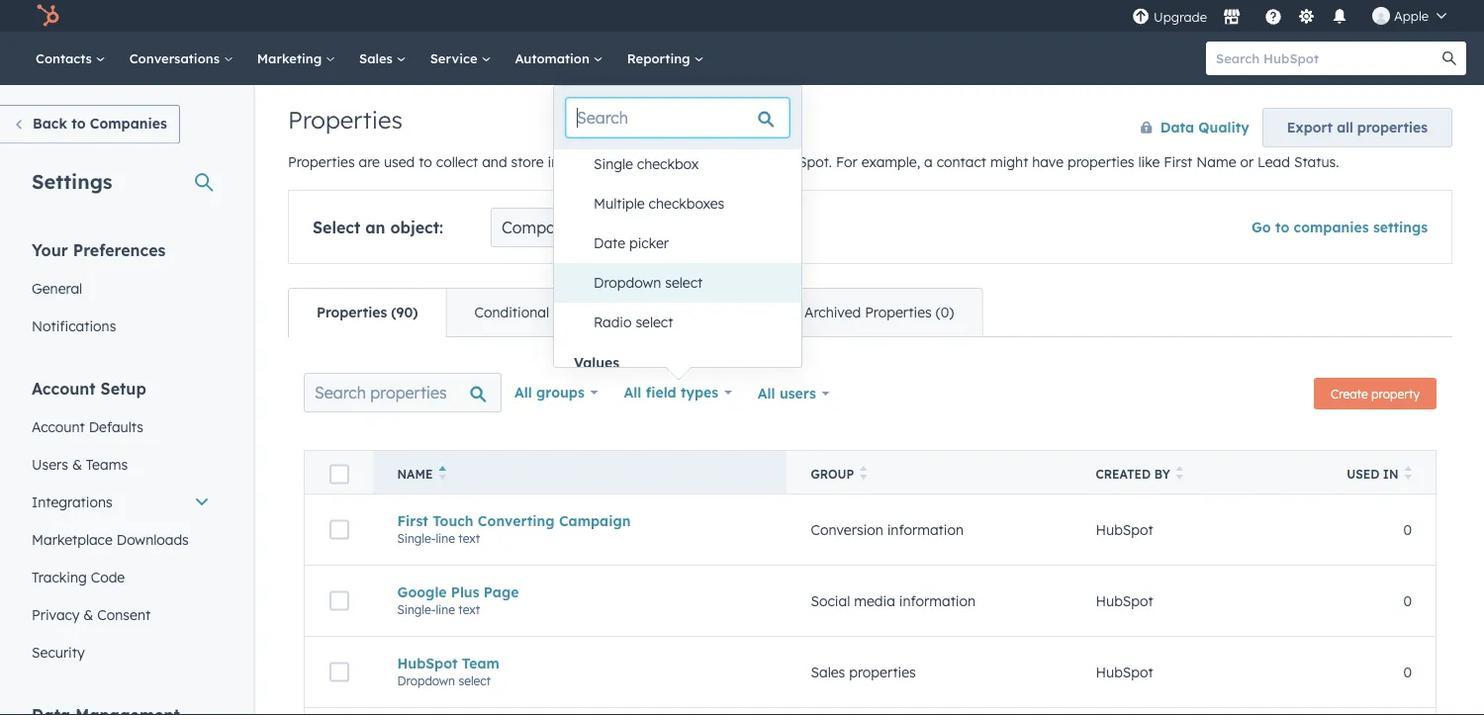 Task type: locate. For each thing, give the bounding box(es) containing it.
1 horizontal spatial dropdown
[[594, 274, 662, 292]]

1 vertical spatial to
[[419, 153, 432, 171]]

service
[[430, 50, 482, 66]]

properties right all
[[1358, 119, 1428, 136]]

0 horizontal spatial sales
[[359, 50, 397, 66]]

press to sort. image
[[860, 466, 868, 480], [1177, 466, 1184, 480]]

1 vertical spatial account
[[32, 418, 85, 436]]

0 for conversion information
[[1404, 521, 1413, 539]]

name inside button
[[397, 467, 433, 482]]

reporting
[[627, 50, 694, 66]]

name left or
[[1197, 153, 1237, 171]]

0 horizontal spatial first
[[397, 513, 429, 530]]

ascending sort. press to sort descending. element
[[439, 466, 446, 483]]

1 vertical spatial property
[[1372, 387, 1421, 401]]

0 vertical spatial dropdown
[[594, 274, 662, 292]]

all field types button
[[611, 373, 745, 413]]

single checkbox
[[594, 155, 699, 173]]

general
[[32, 280, 82, 297]]

downloads
[[117, 531, 189, 548]]

line down touch
[[436, 531, 455, 546]]

1 vertical spatial sales
[[811, 664, 846, 681]]

menu
[[1131, 0, 1461, 32]]

1 vertical spatial 0
[[1404, 593, 1413, 610]]

0 horizontal spatial press to sort. image
[[860, 466, 868, 480]]

press to sort. image right group
[[860, 466, 868, 480]]

select an object:
[[313, 218, 444, 238]]

& inside privacy & consent link
[[83, 606, 93, 624]]

sales down social at the right bottom of page
[[811, 664, 846, 681]]

press to sort. element inside used in button
[[1405, 466, 1413, 483]]

1 vertical spatial text
[[459, 603, 480, 617]]

hubspot for sales properties
[[1096, 664, 1154, 681]]

1 horizontal spatial press to sort. element
[[1177, 466, 1184, 483]]

0 vertical spatial 0
[[1404, 521, 1413, 539]]

0 vertical spatial account
[[32, 379, 96, 398]]

press to sort. element inside "group" button
[[860, 466, 868, 483]]

back to companies
[[33, 115, 167, 132]]

social
[[811, 593, 851, 610]]

quality
[[1199, 119, 1250, 136]]

1 single- from the top
[[397, 531, 436, 546]]

all users button
[[745, 373, 843, 415]]

properties inside button
[[1358, 119, 1428, 136]]

property left logic
[[553, 304, 610, 321]]

select down dropdown select
[[636, 314, 674, 331]]

press to sort. element inside created by button
[[1177, 466, 1184, 483]]

property inside button
[[1372, 387, 1421, 401]]

select down date picker button in the top of the page
[[665, 274, 703, 292]]

upgrade image
[[1132, 8, 1150, 26]]

properties
[[288, 105, 403, 135], [288, 153, 355, 171], [317, 304, 387, 321], [865, 304, 932, 321]]

properties down 'media'
[[850, 664, 916, 681]]

export all properties button
[[1263, 108, 1453, 148]]

all inside popup button
[[515, 384, 532, 401]]

account up users
[[32, 418, 85, 436]]

tab list containing properties (90)
[[288, 288, 983, 338]]

& right the privacy
[[83, 606, 93, 624]]

first touch converting campaign button
[[397, 513, 764, 530]]

2 press to sort. element from the left
[[1177, 466, 1184, 483]]

text inside first touch converting campaign single-line text
[[459, 531, 480, 546]]

name left ascending sort. press to sort descending. element
[[397, 467, 433, 482]]

information right 'media'
[[900, 593, 976, 610]]

property right "create"
[[1372, 387, 1421, 401]]

1 vertical spatial dropdown
[[397, 674, 455, 689]]

all left users
[[758, 385, 776, 402]]

all left groups
[[515, 384, 532, 401]]

by
[[1155, 467, 1171, 482]]

line down plus at the left bottom
[[436, 603, 455, 617]]

1 text from the top
[[459, 531, 480, 546]]

tab list
[[288, 288, 983, 338]]

line
[[436, 531, 455, 546], [436, 603, 455, 617]]

2 vertical spatial to
[[1276, 219, 1290, 236]]

1 vertical spatial line
[[436, 603, 455, 617]]

users & teams link
[[20, 446, 222, 484]]

settings image
[[1298, 8, 1316, 26]]

to right back
[[71, 115, 86, 132]]

press to sort. image right by
[[1177, 466, 1184, 480]]

marketplace downloads
[[32, 531, 189, 548]]

single
[[594, 155, 633, 173]]

1 vertical spatial name
[[397, 467, 433, 482]]

archived properties (0) link
[[776, 289, 982, 337]]

& right users
[[72, 456, 82, 473]]

all for all field types
[[624, 384, 642, 401]]

preferences
[[73, 240, 166, 260]]

0 horizontal spatial dropdown
[[397, 674, 455, 689]]

0 horizontal spatial &
[[72, 456, 82, 473]]

1 horizontal spatial property
[[1372, 387, 1421, 401]]

text down touch
[[459, 531, 480, 546]]

privacy
[[32, 606, 80, 624]]

menu containing apple
[[1131, 0, 1461, 32]]

checkboxes
[[649, 195, 725, 212]]

press to sort. element right group
[[860, 466, 868, 483]]

1 press to sort. image from the left
[[860, 466, 868, 480]]

a
[[925, 153, 933, 171]]

0 horizontal spatial to
[[71, 115, 86, 132]]

properties left are
[[288, 153, 355, 171]]

2 vertical spatial select
[[459, 674, 491, 689]]

are
[[359, 153, 380, 171]]

0 vertical spatial line
[[436, 531, 455, 546]]

0 vertical spatial sales
[[359, 50, 397, 66]]

dropdown
[[594, 274, 662, 292], [397, 674, 455, 689]]

sales properties
[[811, 664, 916, 681]]

hubspot
[[1096, 521, 1154, 539], [1096, 593, 1154, 610], [397, 655, 458, 672], [1096, 664, 1154, 681]]

all inside 'popup button'
[[758, 385, 776, 402]]

all for all groups
[[515, 384, 532, 401]]

0 vertical spatial name
[[1197, 153, 1237, 171]]

2 horizontal spatial press to sort. element
[[1405, 466, 1413, 483]]

select down the team on the bottom of page
[[459, 674, 491, 689]]

users
[[780, 385, 816, 402]]

select inside dropdown select button
[[665, 274, 703, 292]]

notifications link
[[20, 307, 222, 345]]

notifications
[[32, 317, 116, 335]]

list box containing single checkbox
[[554, 105, 802, 422]]

multiple
[[594, 195, 645, 212]]

2 horizontal spatial all
[[758, 385, 776, 402]]

properties for properties (90)
[[317, 304, 387, 321]]

general link
[[20, 270, 222, 307]]

0 horizontal spatial name
[[397, 467, 433, 482]]

dropdown select
[[594, 274, 703, 292]]

converting
[[478, 513, 555, 530]]

1 horizontal spatial &
[[83, 606, 93, 624]]

1 horizontal spatial all
[[624, 384, 642, 401]]

single- inside google plus page single-line text
[[397, 603, 436, 617]]

radio select button
[[574, 303, 802, 343]]

account for account setup
[[32, 379, 96, 398]]

properties inside tab panel
[[850, 664, 916, 681]]

0 vertical spatial property
[[553, 304, 610, 321]]

1 vertical spatial single-
[[397, 603, 436, 617]]

name
[[1197, 153, 1237, 171], [397, 467, 433, 482]]

to
[[71, 115, 86, 132], [419, 153, 432, 171], [1276, 219, 1290, 236]]

0 vertical spatial select
[[665, 274, 703, 292]]

3 press to sort. element from the left
[[1405, 466, 1413, 483]]

tab panel
[[288, 337, 1453, 716]]

Search search field
[[304, 373, 502, 413]]

integrations
[[32, 493, 113, 511]]

sales link
[[348, 32, 418, 85]]

& for privacy
[[83, 606, 93, 624]]

status.
[[1295, 153, 1340, 171]]

2 horizontal spatial to
[[1276, 219, 1290, 236]]

press to sort. element right by
[[1177, 466, 1184, 483]]

2 account from the top
[[32, 418, 85, 436]]

2 0 from the top
[[1404, 593, 1413, 610]]

multiple checkboxes button
[[574, 184, 802, 224]]

sales left the service at the top of the page
[[359, 50, 397, 66]]

to right 'used'
[[419, 153, 432, 171]]

0 vertical spatial &
[[72, 456, 82, 473]]

text down plus at the left bottom
[[459, 603, 480, 617]]

2 line from the top
[[436, 603, 455, 617]]

select
[[665, 274, 703, 292], [636, 314, 674, 331], [459, 674, 491, 689]]

press to sort. element for created by
[[1177, 466, 1184, 483]]

select inside radio select button
[[636, 314, 674, 331]]

1 line from the top
[[436, 531, 455, 546]]

properties up are
[[288, 105, 403, 135]]

0 vertical spatial text
[[459, 531, 480, 546]]

your preferences element
[[20, 239, 222, 345]]

marketing link
[[245, 32, 348, 85]]

first left touch
[[397, 513, 429, 530]]

data quality button
[[1120, 108, 1251, 148]]

tracking code link
[[20, 559, 222, 596]]

0
[[1404, 521, 1413, 539], [1404, 593, 1413, 610], [1404, 664, 1413, 681]]

1 horizontal spatial sales
[[811, 664, 846, 681]]

press to sort. element right in
[[1405, 466, 1413, 483]]

2 single- from the top
[[397, 603, 436, 617]]

values button
[[554, 346, 802, 380]]

&
[[72, 456, 82, 473], [83, 606, 93, 624]]

hubspot team button
[[397, 655, 764, 672]]

press to sort. element
[[860, 466, 868, 483], [1177, 466, 1184, 483], [1405, 466, 1413, 483]]

name button
[[374, 451, 787, 494]]

single- down touch
[[397, 531, 436, 546]]

dropdown inside button
[[594, 274, 662, 292]]

single- down 'google'
[[397, 603, 436, 617]]

types
[[681, 384, 719, 401]]

sales for sales properties
[[811, 664, 846, 681]]

1 vertical spatial &
[[83, 606, 93, 624]]

security
[[32, 644, 85, 661]]

go to companies settings button
[[1252, 219, 1428, 236]]

account inside "link"
[[32, 418, 85, 436]]

tab panel containing all groups
[[288, 337, 1453, 716]]

sales inside tab panel
[[811, 664, 846, 681]]

first right like
[[1164, 153, 1193, 171]]

list box
[[554, 105, 802, 422]]

bob builder image
[[1373, 7, 1391, 25]]

picker
[[630, 235, 669, 252]]

press to sort. image inside created by button
[[1177, 466, 1184, 480]]

properties for properties are used to collect and store information about your records in hubspot. for example, a contact might have properties like first name or lead status.
[[288, 153, 355, 171]]

1 horizontal spatial first
[[1164, 153, 1193, 171]]

used in button
[[1318, 451, 1437, 494]]

1 horizontal spatial press to sort. image
[[1177, 466, 1184, 480]]

2 text from the top
[[459, 603, 480, 617]]

export all properties
[[1288, 119, 1428, 136]]

dropdown down google plus page single-line text on the left bottom
[[397, 674, 455, 689]]

all groups
[[515, 384, 585, 401]]

properties left (90)
[[317, 304, 387, 321]]

2 press to sort. image from the left
[[1177, 466, 1184, 480]]

properties left the (0)
[[865, 304, 932, 321]]

properties
[[1358, 119, 1428, 136], [1068, 153, 1135, 171], [579, 218, 655, 238], [850, 664, 916, 681]]

to for go
[[1276, 219, 1290, 236]]

1 0 from the top
[[1404, 521, 1413, 539]]

create
[[1332, 387, 1369, 401]]

single checkbox button
[[574, 145, 802, 184]]

properties inside popup button
[[579, 218, 655, 238]]

select for dropdown select
[[665, 274, 703, 292]]

properties inside properties (90) 'link'
[[317, 304, 387, 321]]

contacts
[[36, 50, 96, 66]]

1 account from the top
[[32, 379, 96, 398]]

all left field
[[624, 384, 642, 401]]

press to sort. image for created by
[[1177, 466, 1184, 480]]

contact
[[937, 153, 987, 171]]

information down "group" button
[[888, 521, 964, 539]]

press to sort. image inside "group" button
[[860, 466, 868, 480]]

0 horizontal spatial property
[[553, 304, 610, 321]]

properties down multiple
[[579, 218, 655, 238]]

property
[[553, 304, 610, 321], [1372, 387, 1421, 401]]

all inside dropdown button
[[624, 384, 642, 401]]

& inside users & teams link
[[72, 456, 82, 473]]

conditional
[[475, 304, 549, 321]]

hubspot inside hubspot team dropdown select
[[397, 655, 458, 672]]

0 horizontal spatial all
[[515, 384, 532, 401]]

properties for properties
[[288, 105, 403, 135]]

select inside hubspot team dropdown select
[[459, 674, 491, 689]]

settings
[[32, 169, 112, 194]]

0 for sales properties
[[1404, 664, 1413, 681]]

1 press to sort. element from the left
[[860, 466, 868, 483]]

2 vertical spatial 0
[[1404, 664, 1413, 681]]

have
[[1033, 153, 1064, 171]]

dropdown up logic
[[594, 274, 662, 292]]

an
[[365, 218, 386, 238]]

1 vertical spatial first
[[397, 513, 429, 530]]

single-
[[397, 531, 436, 546], [397, 603, 436, 617]]

upgrade
[[1154, 9, 1208, 25]]

contacts link
[[24, 32, 118, 85]]

date
[[594, 235, 626, 252]]

0 vertical spatial to
[[71, 115, 86, 132]]

3 0 from the top
[[1404, 664, 1413, 681]]

to right go
[[1276, 219, 1290, 236]]

1 vertical spatial select
[[636, 314, 674, 331]]

campaign
[[559, 513, 631, 530]]

0 vertical spatial single-
[[397, 531, 436, 546]]

go
[[1252, 219, 1272, 236]]

sales
[[359, 50, 397, 66], [811, 664, 846, 681]]

data quality
[[1161, 119, 1250, 136]]

account up the account defaults
[[32, 379, 96, 398]]

Search HubSpot search field
[[1207, 42, 1449, 75]]

line inside first touch converting campaign single-line text
[[436, 531, 455, 546]]

0 horizontal spatial press to sort. element
[[860, 466, 868, 483]]

information up multiple
[[548, 153, 624, 171]]



Task type: describe. For each thing, give the bounding box(es) containing it.
conditional property logic link
[[446, 289, 672, 337]]

users
[[32, 456, 68, 473]]

all for all users
[[758, 385, 776, 402]]

0 vertical spatial first
[[1164, 153, 1193, 171]]

date picker
[[594, 235, 669, 252]]

dropdown inside hubspot team dropdown select
[[397, 674, 455, 689]]

automation link
[[503, 32, 615, 85]]

conversations
[[129, 50, 224, 66]]

all users
[[758, 385, 816, 402]]

properties (90) link
[[289, 289, 446, 337]]

search button
[[1433, 42, 1467, 75]]

1 horizontal spatial name
[[1197, 153, 1237, 171]]

select
[[313, 218, 361, 238]]

tracking code
[[32, 569, 125, 586]]

properties left like
[[1068, 153, 1135, 171]]

conversations link
[[118, 32, 245, 85]]

press to sort. image for group
[[860, 466, 868, 480]]

touch
[[433, 513, 474, 530]]

text inside google plus page single-line text
[[459, 603, 480, 617]]

automation
[[515, 50, 594, 66]]

companies
[[1294, 219, 1370, 236]]

in
[[756, 153, 768, 171]]

go to companies settings
[[1252, 219, 1428, 236]]

conversion information
[[811, 521, 964, 539]]

apple button
[[1361, 0, 1459, 32]]

notifications image
[[1331, 9, 1349, 27]]

property for conditional
[[553, 304, 610, 321]]

your preferences
[[32, 240, 166, 260]]

to for back
[[71, 115, 86, 132]]

setup
[[101, 379, 146, 398]]

records
[[704, 153, 752, 171]]

google
[[397, 584, 447, 601]]

multiple checkboxes
[[594, 195, 725, 212]]

group
[[811, 467, 855, 482]]

groups link
[[672, 289, 776, 337]]

checkbox
[[637, 155, 699, 173]]

defaults
[[89, 418, 143, 436]]

settings
[[1374, 219, 1428, 236]]

& for users
[[72, 456, 82, 473]]

about
[[628, 153, 667, 171]]

marketplace downloads link
[[20, 521, 222, 559]]

settings link
[[1295, 5, 1320, 26]]

help button
[[1257, 0, 1291, 32]]

your
[[671, 153, 700, 171]]

1 vertical spatial information
[[888, 521, 964, 539]]

2 vertical spatial information
[[900, 593, 976, 610]]

security link
[[20, 634, 222, 672]]

company properties button
[[491, 208, 741, 247]]

1 horizontal spatial to
[[419, 153, 432, 171]]

properties inside archived properties (0) link
[[865, 304, 932, 321]]

marketing
[[257, 50, 326, 66]]

data
[[1161, 119, 1195, 136]]

line inside google plus page single-line text
[[436, 603, 455, 617]]

ascending sort. press to sort descending. image
[[439, 466, 446, 480]]

select for radio select
[[636, 314, 674, 331]]

group button
[[787, 451, 1073, 494]]

single- inside first touch converting campaign single-line text
[[397, 531, 436, 546]]

reporting link
[[615, 32, 716, 85]]

search image
[[1443, 51, 1457, 65]]

help image
[[1265, 9, 1283, 27]]

hubspot for conversion information
[[1096, 521, 1154, 539]]

all field types
[[624, 384, 719, 401]]

social media information
[[811, 593, 976, 610]]

radio select
[[594, 314, 674, 331]]

account setup element
[[20, 378, 222, 672]]

tracking
[[32, 569, 87, 586]]

(0)
[[936, 304, 955, 321]]

company
[[502, 218, 574, 238]]

or
[[1241, 153, 1254, 171]]

example,
[[862, 153, 921, 171]]

and
[[482, 153, 507, 171]]

apple
[[1395, 7, 1429, 24]]

code
[[91, 569, 125, 586]]

properties are used to collect and store information about your records in hubspot. for example, a contact might have properties like first name or lead status.
[[288, 153, 1340, 171]]

consent
[[97, 606, 151, 624]]

hubspot team dropdown select
[[397, 655, 500, 689]]

values
[[574, 354, 620, 372]]

used
[[384, 153, 415, 171]]

0 for social media information
[[1404, 593, 1413, 610]]

create property button
[[1315, 378, 1437, 410]]

object:
[[390, 218, 444, 238]]

back to companies link
[[0, 105, 180, 144]]

marketplaces button
[[1212, 0, 1253, 32]]

account defaults
[[32, 418, 143, 436]]

properties (90)
[[317, 304, 418, 321]]

first inside first touch converting campaign single-line text
[[397, 513, 429, 530]]

lead
[[1258, 153, 1291, 171]]

used
[[1348, 467, 1380, 482]]

account setup
[[32, 379, 146, 398]]

Search search field
[[566, 98, 790, 138]]

press to sort. element for group
[[860, 466, 868, 483]]

logic
[[614, 304, 645, 321]]

users & teams
[[32, 456, 128, 473]]

radio
[[594, 314, 632, 331]]

press to sort. element for used in
[[1405, 466, 1413, 483]]

property for create
[[1372, 387, 1421, 401]]

page
[[484, 584, 519, 601]]

account for account defaults
[[32, 418, 85, 436]]

used in
[[1348, 467, 1399, 482]]

date picker button
[[574, 224, 802, 263]]

hubspot image
[[36, 4, 59, 28]]

created
[[1096, 467, 1151, 482]]

hubspot for social media information
[[1096, 593, 1154, 610]]

0 vertical spatial information
[[548, 153, 624, 171]]

marketplaces image
[[1224, 9, 1241, 27]]

sales for sales
[[359, 50, 397, 66]]

field
[[646, 384, 677, 401]]

groups
[[701, 304, 748, 321]]

press to sort. image
[[1405, 466, 1413, 480]]

like
[[1139, 153, 1161, 171]]

companies
[[90, 115, 167, 132]]



Task type: vqa. For each thing, say whether or not it's contained in the screenshot.
'Jer Mill' 'image'
no



